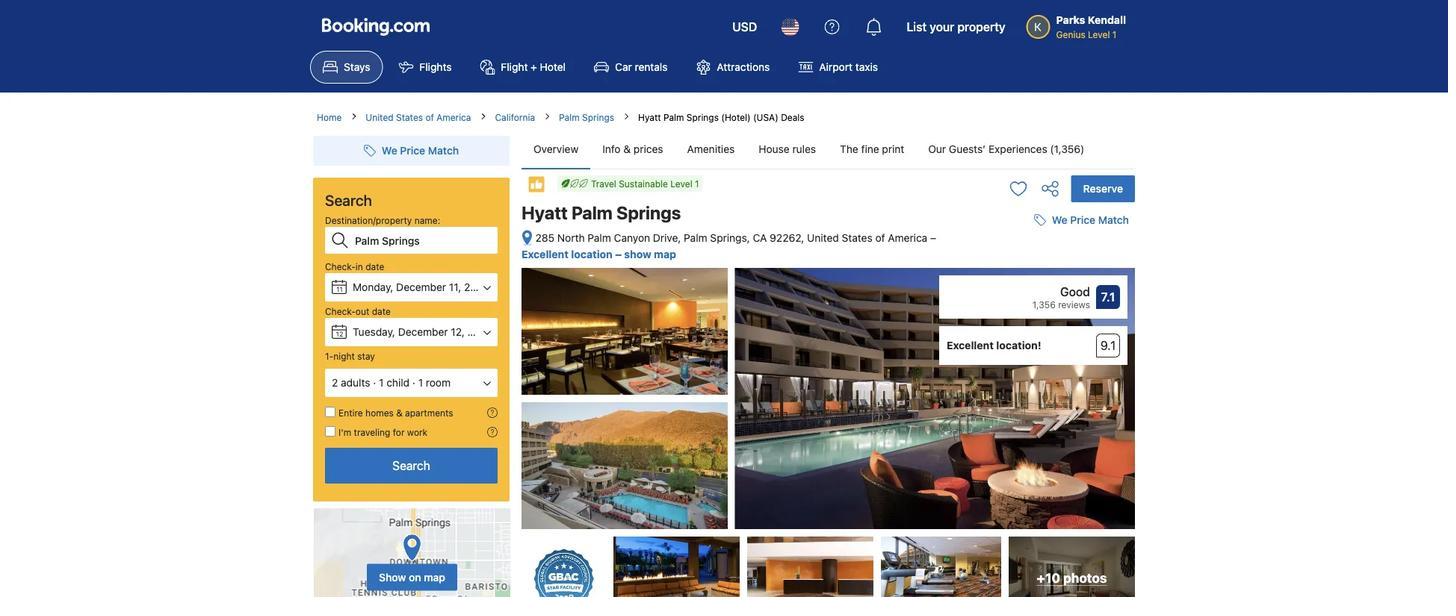 Task type: vqa. For each thing, say whether or not it's contained in the screenshot.
United
yes



Task type: locate. For each thing, give the bounding box(es) containing it.
1 horizontal spatial price
[[1070, 214, 1096, 227]]

springs for hyatt palm springs (hotel) (usa) deals
[[687, 112, 719, 123]]

0 horizontal spatial we
[[382, 145, 397, 157]]

america
[[437, 112, 471, 123], [888, 232, 928, 244]]

+10 photos link
[[1009, 537, 1135, 598]]

match for bottom we price match dropdown button
[[1098, 214, 1129, 227]]

0 vertical spatial search
[[325, 191, 372, 209]]

entire
[[339, 408, 363, 419]]

hyatt up prices on the left of page
[[638, 112, 661, 123]]

price down reserve button
[[1070, 214, 1096, 227]]

1 vertical spatial price
[[1070, 214, 1096, 227]]

1-night stay
[[325, 351, 375, 362]]

0 vertical spatial united
[[366, 112, 394, 123]]

· right child
[[412, 377, 415, 389]]

palm up excellent location – show map button on the left of the page
[[588, 232, 611, 244]]

states right 92262,
[[842, 232, 873, 244]]

parks kendall genius level 1
[[1056, 14, 1126, 40]]

0 horizontal spatial match
[[428, 145, 459, 157]]

0 horizontal spatial springs
[[582, 112, 614, 123]]

we price match
[[382, 145, 459, 157], [1052, 214, 1129, 227]]

0 horizontal spatial hyatt
[[522, 203, 568, 223]]

92262,
[[770, 232, 804, 244]]

usd
[[733, 20, 757, 34]]

december left 11,
[[396, 281, 446, 294]]

rules
[[793, 143, 816, 155]]

2023
[[464, 281, 489, 294], [468, 326, 493, 339]]

flight
[[501, 61, 528, 73]]

level down kendall
[[1088, 29, 1110, 40]]

1 horizontal spatial of
[[876, 232, 885, 244]]

1 vertical spatial we price match
[[1052, 214, 1129, 227]]

0 vertical spatial of
[[426, 112, 434, 123]]

reviews
[[1058, 300, 1090, 310]]

match
[[428, 145, 459, 157], [1098, 214, 1129, 227]]

0 horizontal spatial of
[[426, 112, 434, 123]]

12,
[[451, 326, 465, 339]]

2 · from the left
[[412, 377, 415, 389]]

excellent
[[522, 248, 569, 261], [947, 340, 994, 352]]

springs up 'info'
[[582, 112, 614, 123]]

0 vertical spatial america
[[437, 112, 471, 123]]

rated good element
[[947, 283, 1090, 301]]

price down united states of america
[[400, 145, 425, 157]]

(hotel)
[[721, 112, 751, 123]]

1 horizontal spatial –
[[930, 232, 936, 244]]

info & prices
[[603, 143, 663, 155]]

we'll show you stays where you can have the entire place to yourself image
[[487, 408, 498, 419]]

our guests' experiences (1,356) link
[[916, 130, 1097, 169]]

travel sustainable level 1
[[591, 179, 699, 189]]

1 vertical spatial united
[[807, 232, 839, 244]]

1 vertical spatial states
[[842, 232, 873, 244]]

scored 7.1 element
[[1096, 286, 1120, 310]]

0 horizontal spatial excellent
[[522, 248, 569, 261]]

date right out
[[372, 306, 391, 317]]

level right sustainable
[[671, 179, 693, 189]]

room
[[426, 377, 451, 389]]

excellent down the 285
[[522, 248, 569, 261]]

we price match button
[[358, 138, 465, 164], [1028, 207, 1135, 234]]

show
[[624, 248, 651, 261]]

1 vertical spatial level
[[671, 179, 693, 189]]

1 vertical spatial december
[[398, 326, 448, 339]]

united right home link
[[366, 112, 394, 123]]

check- down 11
[[325, 306, 356, 317]]

we for bottom we price match dropdown button
[[1052, 214, 1068, 227]]

out
[[356, 306, 369, 317]]

1 vertical spatial map
[[424, 572, 445, 584]]

monday,
[[353, 281, 393, 294]]

springs down travel sustainable level 1
[[617, 203, 681, 223]]

1 horizontal spatial springs
[[617, 203, 681, 223]]

0 vertical spatial match
[[428, 145, 459, 157]]

we
[[382, 145, 397, 157], [1052, 214, 1068, 227]]

level
[[1088, 29, 1110, 40], [671, 179, 693, 189]]

flights link
[[386, 51, 464, 84]]

1 horizontal spatial states
[[842, 232, 873, 244]]

search
[[325, 191, 372, 209], [393, 459, 430, 473]]

2023 for tuesday, december 12, 2023
[[468, 326, 493, 339]]

0 horizontal spatial we price match
[[382, 145, 459, 157]]

1 horizontal spatial level
[[1088, 29, 1110, 40]]

1 vertical spatial date
[[372, 306, 391, 317]]

price inside search section
[[400, 145, 425, 157]]

airport taxis link
[[786, 51, 891, 84]]

& up the for
[[396, 408, 403, 419]]

overview link
[[522, 130, 591, 169]]

1 vertical spatial of
[[876, 232, 885, 244]]

airport taxis
[[819, 61, 878, 73]]

check- for in
[[325, 262, 356, 272]]

2023 right 12,
[[468, 326, 493, 339]]

1 horizontal spatial hyatt
[[638, 112, 661, 123]]

& inside search section
[[396, 408, 403, 419]]

1 horizontal spatial ·
[[412, 377, 415, 389]]

+10
[[1037, 571, 1060, 586]]

our
[[928, 143, 946, 155]]

1 vertical spatial america
[[888, 232, 928, 244]]

1 horizontal spatial search
[[393, 459, 430, 473]]

check-in date
[[325, 262, 384, 272]]

2 check- from the top
[[325, 306, 356, 317]]

united
[[366, 112, 394, 123], [807, 232, 839, 244]]

attractions link
[[683, 51, 783, 84]]

homes
[[366, 408, 394, 419]]

united inside 285 north palm canyon drive, palm springs, ca 92262, united states of america – excellent location – show map
[[807, 232, 839, 244]]

we down (1,356)
[[1052, 214, 1068, 227]]

for
[[393, 427, 405, 438]]

0 vertical spatial we price match button
[[358, 138, 465, 164]]

0 horizontal spatial ·
[[373, 377, 376, 389]]

map inside search section
[[424, 572, 445, 584]]

of inside 285 north palm canyon drive, palm springs, ca 92262, united states of america – excellent location – show map
[[876, 232, 885, 244]]

hyatt up the 285
[[522, 203, 568, 223]]

1 horizontal spatial we
[[1052, 214, 1068, 227]]

states down "flights" link
[[396, 112, 423, 123]]

of
[[426, 112, 434, 123], [876, 232, 885, 244]]

search button
[[325, 448, 498, 484]]

0 vertical spatial &
[[624, 143, 631, 155]]

your
[[930, 20, 955, 34]]

2023 for monday, december 11, 2023
[[464, 281, 489, 294]]

in
[[356, 262, 363, 272]]

we price match button down reserve button
[[1028, 207, 1135, 234]]

california link
[[495, 111, 535, 124]]

1 horizontal spatial we price match button
[[1028, 207, 1135, 234]]

1 horizontal spatial &
[[624, 143, 631, 155]]

december left 12,
[[398, 326, 448, 339]]

2 adults · 1 child · 1 room button
[[325, 369, 498, 398]]

list your property
[[907, 20, 1006, 34]]

1 down kendall
[[1113, 29, 1117, 40]]

0 vertical spatial we price match
[[382, 145, 459, 157]]

1-
[[325, 351, 333, 362]]

1 vertical spatial check-
[[325, 306, 356, 317]]

match down united states of america link
[[428, 145, 459, 157]]

1 vertical spatial we
[[1052, 214, 1068, 227]]

deals
[[781, 112, 805, 123]]

map right on
[[424, 572, 445, 584]]

match inside search section
[[428, 145, 459, 157]]

0 vertical spatial excellent
[[522, 248, 569, 261]]

date for check-out date
[[372, 306, 391, 317]]

united right 92262,
[[807, 232, 839, 244]]

11
[[336, 285, 343, 293]]

attractions
[[717, 61, 770, 73]]

0 horizontal spatial states
[[396, 112, 423, 123]]

0 vertical spatial 2023
[[464, 281, 489, 294]]

1 horizontal spatial match
[[1098, 214, 1129, 227]]

0 horizontal spatial united
[[366, 112, 394, 123]]

0 vertical spatial states
[[396, 112, 423, 123]]

1 horizontal spatial united
[[807, 232, 839, 244]]

we price match inside search section
[[382, 145, 459, 157]]

1 horizontal spatial america
[[888, 232, 928, 244]]

0 vertical spatial hyatt
[[638, 112, 661, 123]]

night
[[333, 351, 355, 362]]

0 vertical spatial –
[[930, 232, 936, 244]]

check- up 11
[[325, 262, 356, 272]]

palm up the overview on the top of the page
[[559, 112, 580, 123]]

springs
[[582, 112, 614, 123], [687, 112, 719, 123], [617, 203, 681, 223]]

0 horizontal spatial we price match button
[[358, 138, 465, 164]]

&
[[624, 143, 631, 155], [396, 408, 403, 419]]

date right in on the left
[[366, 262, 384, 272]]

palm
[[559, 112, 580, 123], [664, 112, 684, 123], [572, 203, 613, 223], [588, 232, 611, 244], [684, 232, 707, 244]]

info
[[603, 143, 621, 155]]

0 vertical spatial check-
[[325, 262, 356, 272]]

we price match down reserve button
[[1052, 214, 1129, 227]]

december for tuesday,
[[398, 326, 448, 339]]

1 vertical spatial search
[[393, 459, 430, 473]]

1 horizontal spatial excellent
[[947, 340, 994, 352]]

amenities link
[[675, 130, 747, 169]]

1 check- from the top
[[325, 262, 356, 272]]

adults
[[341, 377, 370, 389]]

match down reserve button
[[1098, 214, 1129, 227]]

0 vertical spatial map
[[654, 248, 676, 261]]

0 vertical spatial level
[[1088, 29, 1110, 40]]

1 horizontal spatial map
[[654, 248, 676, 261]]

0 vertical spatial december
[[396, 281, 446, 294]]

i'm traveling for work
[[339, 427, 428, 438]]

1 vertical spatial hyatt
[[522, 203, 568, 223]]

we price match button down united states of america
[[358, 138, 465, 164]]

springs for hyatt palm springs
[[617, 203, 681, 223]]

0 horizontal spatial map
[[424, 572, 445, 584]]

hyatt for hyatt palm springs
[[522, 203, 568, 223]]

genius
[[1056, 29, 1086, 40]]

0 horizontal spatial –
[[615, 248, 622, 261]]

1 vertical spatial match
[[1098, 214, 1129, 227]]

0 horizontal spatial price
[[400, 145, 425, 157]]

we inside search section
[[382, 145, 397, 157]]

december for monday,
[[396, 281, 446, 294]]

2 horizontal spatial springs
[[687, 112, 719, 123]]

2 adults · 1 child · 1 room
[[332, 377, 451, 389]]

map down drive,
[[654, 248, 676, 261]]

we price match down united states of america
[[382, 145, 459, 157]]

we down united states of america link
[[382, 145, 397, 157]]

0 horizontal spatial &
[[396, 408, 403, 419]]

our guests' experiences (1,356)
[[928, 143, 1085, 155]]

search up destination/property
[[325, 191, 372, 209]]

& right 'info'
[[624, 143, 631, 155]]

1 vertical spatial &
[[396, 408, 403, 419]]

price for bottom we price match dropdown button
[[1070, 214, 1096, 227]]

united states of america link
[[366, 111, 471, 124]]

· right the adults
[[373, 377, 376, 389]]

we'll show you stays where you can have the entire place to yourself image
[[487, 408, 498, 419]]

map
[[654, 248, 676, 261], [424, 572, 445, 584]]

0 vertical spatial price
[[400, 145, 425, 157]]

excellent left location!
[[947, 340, 994, 352]]

0 vertical spatial date
[[366, 262, 384, 272]]

2023 right 11,
[[464, 281, 489, 294]]

search down work
[[393, 459, 430, 473]]

springs up 'amenities'
[[687, 112, 719, 123]]

states
[[396, 112, 423, 123], [842, 232, 873, 244]]

states inside 285 north palm canyon drive, palm springs, ca 92262, united states of america – excellent location – show map
[[842, 232, 873, 244]]

on
[[409, 572, 421, 584]]

1 vertical spatial 2023
[[468, 326, 493, 339]]

usd button
[[724, 9, 766, 45]]

location!
[[997, 340, 1042, 352]]

date
[[366, 262, 384, 272], [372, 306, 391, 317]]

excellent location – show map button
[[522, 248, 676, 261]]

1 horizontal spatial we price match
[[1052, 214, 1129, 227]]

11,
[[449, 281, 461, 294]]

destination/property
[[325, 215, 412, 226]]

0 vertical spatial we
[[382, 145, 397, 157]]

prices
[[634, 143, 663, 155]]



Task type: describe. For each thing, give the bounding box(es) containing it.
search inside button
[[393, 459, 430, 473]]

excellent inside 285 north palm canyon drive, palm springs, ca 92262, united states of america – excellent location – show map
[[522, 248, 569, 261]]

if you select this option, we'll show you popular business travel features like breakfast, wifi and free parking. image
[[487, 427, 498, 438]]

property
[[958, 20, 1006, 34]]

show
[[379, 572, 406, 584]]

scored 9.1 element
[[1096, 334, 1120, 358]]

good
[[1060, 285, 1090, 299]]

1 vertical spatial excellent
[[947, 340, 994, 352]]

palm springs
[[559, 112, 614, 123]]

experiences
[[989, 143, 1048, 155]]

your account menu parks kendall genius level 1 element
[[1027, 7, 1132, 41]]

the fine print
[[840, 143, 905, 155]]

the
[[840, 143, 859, 155]]

canyon
[[614, 232, 650, 244]]

house rules
[[759, 143, 816, 155]]

2
[[332, 377, 338, 389]]

car
[[615, 61, 632, 73]]

match for we price match dropdown button inside the search section
[[428, 145, 459, 157]]

0 horizontal spatial america
[[437, 112, 471, 123]]

price for we price match dropdown button inside the search section
[[400, 145, 425, 157]]

1 left child
[[379, 377, 384, 389]]

car rentals link
[[582, 51, 680, 84]]

drive,
[[653, 232, 681, 244]]

good 1,356 reviews
[[1033, 285, 1090, 310]]

we for we price match dropdown button inside the search section
[[382, 145, 397, 157]]

guests'
[[949, 143, 986, 155]]

285 north palm canyon drive, palm springs, ca 92262, united states of america – excellent location – show map
[[522, 232, 936, 261]]

palm down travel
[[572, 203, 613, 223]]

1 vertical spatial we price match button
[[1028, 207, 1135, 234]]

print
[[882, 143, 905, 155]]

states inside united states of america link
[[396, 112, 423, 123]]

Where are you going? field
[[349, 227, 498, 254]]

monday, december 11, 2023
[[353, 281, 489, 294]]

united states of america
[[366, 112, 471, 123]]

info & prices link
[[591, 130, 675, 169]]

reserve
[[1083, 183, 1123, 195]]

+
[[531, 61, 537, 73]]

flight + hotel link
[[467, 51, 579, 84]]

home link
[[317, 111, 342, 124]]

check- for out
[[325, 306, 356, 317]]

1 left the room
[[418, 377, 423, 389]]

parks
[[1056, 14, 1085, 26]]

palm up amenities link
[[664, 112, 684, 123]]

fine
[[861, 143, 879, 155]]

1,356
[[1033, 300, 1056, 310]]

hyatt palm springs
[[522, 203, 681, 223]]

(1,356)
[[1050, 143, 1085, 155]]

show on map
[[379, 572, 445, 584]]

date for check-in date
[[366, 262, 384, 272]]

car rentals
[[615, 61, 668, 73]]

entire homes & apartments
[[339, 408, 453, 419]]

palm right drive,
[[684, 232, 707, 244]]

we price match for we price match dropdown button inside the search section
[[382, 145, 459, 157]]

1 inside "parks kendall genius level 1"
[[1113, 29, 1117, 40]]

excellent location!
[[947, 340, 1042, 352]]

& inside info & prices link
[[624, 143, 631, 155]]

overview
[[534, 143, 579, 155]]

booking.com image
[[322, 18, 430, 36]]

hyatt for hyatt palm springs (hotel) (usa) deals
[[638, 112, 661, 123]]

search section
[[307, 124, 516, 598]]

kendall
[[1088, 14, 1126, 26]]

house rules link
[[747, 130, 828, 169]]

flights
[[420, 61, 452, 73]]

1 vertical spatial –
[[615, 248, 622, 261]]

america inside 285 north palm canyon drive, palm springs, ca 92262, united states of america – excellent location – show map
[[888, 232, 928, 244]]

+10 photos
[[1037, 571, 1107, 586]]

california
[[495, 112, 535, 123]]

photos
[[1063, 571, 1107, 586]]

springs,
[[710, 232, 750, 244]]

sustainable
[[619, 179, 668, 189]]

1 · from the left
[[373, 377, 376, 389]]

if you select this option, we'll show you popular business travel features like breakfast, wifi and free parking. image
[[487, 427, 498, 438]]

tuesday, december 12, 2023
[[353, 326, 493, 339]]

reserve button
[[1071, 176, 1135, 203]]

home
[[317, 112, 342, 123]]

stays
[[344, 61, 370, 73]]

click to open map view image
[[522, 230, 533, 247]]

stays link
[[310, 51, 383, 84]]

i'm
[[339, 427, 351, 438]]

12
[[336, 330, 343, 338]]

apartments
[[405, 408, 453, 419]]

level inside "parks kendall genius level 1"
[[1088, 29, 1110, 40]]

we price match for bottom we price match dropdown button
[[1052, 214, 1129, 227]]

taxis
[[856, 61, 878, 73]]

destination/property name:
[[325, 215, 440, 226]]

0 horizontal spatial level
[[671, 179, 693, 189]]

check-out date
[[325, 306, 391, 317]]

rentals
[[635, 61, 668, 73]]

0 horizontal spatial search
[[325, 191, 372, 209]]

we price match button inside search section
[[358, 138, 465, 164]]

valign  initial image
[[528, 176, 546, 194]]

traveling
[[354, 427, 390, 438]]

north
[[557, 232, 585, 244]]

the fine print link
[[828, 130, 916, 169]]

hotel
[[540, 61, 566, 73]]

amenities
[[687, 143, 735, 155]]

map inside 285 north palm canyon drive, palm springs, ca 92262, united states of america – excellent location – show map
[[654, 248, 676, 261]]

travel
[[591, 179, 616, 189]]

tuesday,
[[353, 326, 395, 339]]

work
[[407, 427, 428, 438]]

list your property link
[[898, 9, 1015, 45]]

(usa)
[[753, 112, 779, 123]]

7.1
[[1101, 290, 1115, 305]]

palm springs link
[[559, 111, 614, 124]]

list
[[907, 20, 927, 34]]

flight + hotel
[[501, 61, 566, 73]]

1 down amenities link
[[695, 179, 699, 189]]

9.1
[[1101, 339, 1116, 353]]

hyatt palm springs (hotel) (usa) deals link
[[638, 112, 805, 123]]



